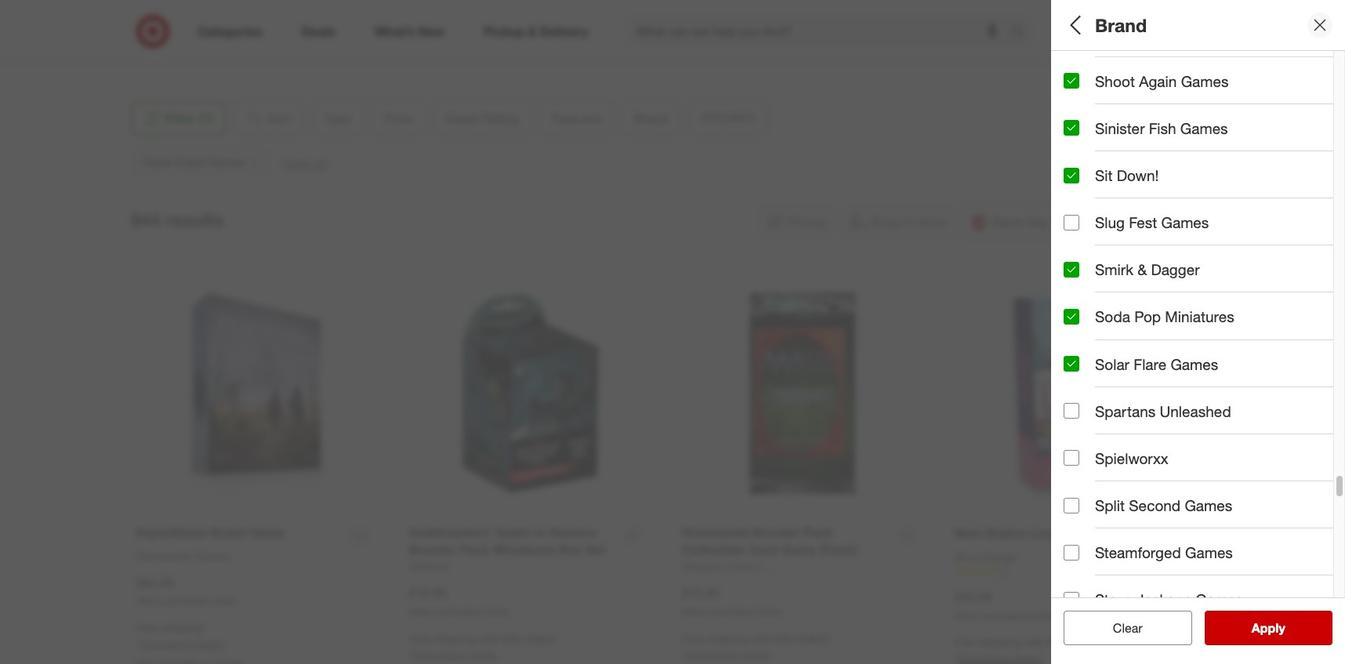 Task type: locate. For each thing, give the bounding box(es) containing it.
$20.99
[[955, 589, 992, 604]]

purchased inside $84.95 when purchased online
[[163, 595, 208, 607]]

stock
[[1191, 394, 1227, 412]]

purchased inside $18.99 when purchased online
[[436, 606, 481, 618]]

commerce
[[171, 13, 225, 26]]

free shipping with $35 orders* * exclusions apply.
[[409, 632, 559, 662], [682, 632, 831, 662]]

online inside $20.99 when purchased online
[[1029, 610, 1054, 621]]

apply. down $18.99 when purchased online
[[469, 648, 498, 662]]

slug fest games
[[1095, 213, 1209, 231]]

$35 down steve jackson games checkbox
[[1048, 635, 1066, 649]]

$15.95
[[682, 585, 720, 601]]

miniatures
[[1165, 308, 1234, 326]]

& right art
[[1107, 301, 1114, 315]]

clear inside all filters dialog
[[1105, 620, 1135, 636]]

purchased for $20.99
[[982, 610, 1027, 621]]

orders* for $18.99
[[523, 632, 559, 645]]

games right fish
[[1180, 119, 1228, 137]]

free shipping * * exclusions apply.
[[136, 621, 225, 651]]

all
[[1138, 620, 1151, 636]]

purchased
[[163, 595, 208, 607], [436, 606, 481, 618], [709, 606, 754, 618], [982, 610, 1027, 621]]

$0
[[1064, 137, 1075, 150]]

fish
[[1149, 119, 1176, 137]]

& inside the brand 0-hr art & technology; 25th century games; 2f-spiele; 2
[[1107, 301, 1114, 315]]

split second games
[[1095, 496, 1233, 514]]

results inside button
[[1261, 620, 1302, 636]]

$15;
[[1094, 137, 1115, 150]]

shipping for $18.99
[[434, 632, 476, 645]]

search
[[1003, 25, 1041, 40]]

type board games; card games; collectible trading cards; ga
[[1064, 62, 1345, 95]]

games; left "2f-"
[[1246, 301, 1284, 315]]

1 horizontal spatial exclusions
[[413, 648, 466, 662]]

1 free shipping with $35 orders* * exclusions apply. from the left
[[409, 632, 559, 662]]

0 horizontal spatial $35
[[502, 632, 520, 645]]

steve
[[1095, 591, 1132, 609]]

0 horizontal spatial exclusions
[[140, 637, 193, 651]]

solar flare games
[[1095, 355, 1218, 373]]

$35 for $20.99
[[1048, 635, 1066, 649]]

drive
[[253, 13, 279, 26]]

clear inside brand dialog
[[1113, 620, 1143, 636]]

2 horizontal spatial apply.
[[741, 648, 771, 662]]

when down $20.99 at bottom
[[955, 610, 979, 621]]

exclusions for $18.99
[[413, 648, 466, 662]]

exclusions down $18.99 when purchased online
[[413, 648, 466, 662]]

games right 'again'
[[1181, 72, 1229, 90]]

games up steve jackson games
[[1185, 543, 1233, 561]]

shoot again games
[[1095, 72, 1229, 90]]

with for $18.99
[[479, 632, 499, 645]]

games;
[[1097, 82, 1135, 95], [1165, 82, 1203, 95], [1246, 301, 1284, 315]]

spartans
[[1095, 402, 1156, 420]]

results right 944
[[166, 209, 224, 231]]

brand right all
[[1095, 14, 1147, 36]]

$100
[[1304, 137, 1328, 150]]

sinister fish games
[[1095, 119, 1228, 137]]

1 vertical spatial &
[[1107, 301, 1114, 315]]

when inside $84.95 when purchased online
[[136, 595, 161, 607]]

with for $15.95
[[752, 632, 772, 645]]

exclusions apply. button for $18.99
[[413, 647, 498, 663]]

2 horizontal spatial orders*
[[1069, 635, 1104, 649]]

apply. for $15.95
[[741, 648, 771, 662]]

exclusions
[[140, 637, 193, 651], [413, 648, 466, 662], [686, 648, 738, 662]]

clear left all
[[1105, 620, 1135, 636]]

2 horizontal spatial with
[[1025, 635, 1045, 649]]

online for $20.99
[[1029, 610, 1054, 621]]

0 horizontal spatial with
[[479, 632, 499, 645]]

shipping for $15.95
[[707, 632, 749, 645]]

games; right card
[[1165, 82, 1203, 95]]

free down $20.99 at bottom
[[955, 635, 977, 649]]

2 horizontal spatial games;
[[1246, 301, 1284, 315]]

with
[[479, 632, 499, 645], [752, 632, 772, 645], [1025, 635, 1045, 649]]

2 horizontal spatial exclusions
[[686, 648, 738, 662]]

0 vertical spatial brand
[[1095, 14, 1147, 36]]

when for $84.95
[[136, 595, 161, 607]]

when inside $18.99 when purchased online
[[409, 606, 434, 618]]

$25
[[1178, 137, 1196, 150]]

*
[[203, 621, 207, 634], [136, 637, 140, 651], [409, 648, 413, 662], [682, 648, 686, 662]]

results
[[166, 209, 224, 231], [1261, 620, 1302, 636]]

&
[[1138, 260, 1147, 279], [1107, 301, 1114, 315]]

1 clear from the left
[[1105, 620, 1135, 636]]

of
[[1174, 394, 1187, 412]]

guest rating
[[1064, 177, 1156, 195]]

0 horizontal spatial results
[[166, 209, 224, 231]]

2 horizontal spatial $35
[[1048, 635, 1066, 649]]

orders* for $15.95
[[796, 632, 831, 645]]

games up stock
[[1171, 355, 1218, 373]]

games for steve jackson games
[[1196, 591, 1243, 609]]

purchased inside $15.95 when purchased online
[[709, 606, 754, 618]]

purchased down $15.95
[[709, 606, 754, 618]]

Soda Pop Miniatures checkbox
[[1064, 309, 1079, 325]]

free inside free shipping * * exclusions apply.
[[136, 621, 158, 634]]

fitchburg
[[143, 29, 189, 42]]

fest
[[1129, 213, 1157, 231]]

brand inside the brand 0-hr art & technology; 25th century games; 2f-spiele; 2
[[1064, 281, 1107, 299]]

0 horizontal spatial exclusions apply. button
[[140, 637, 225, 652]]

Slug Fest Games checkbox
[[1064, 215, 1079, 230]]

brand inside dialog
[[1095, 14, 1147, 36]]

games up see
[[1196, 591, 1243, 609]]

when inside $20.99 when purchased online
[[955, 610, 979, 621]]

2 horizontal spatial exclusions apply. button
[[686, 647, 771, 663]]

dagger
[[1151, 260, 1200, 279]]

all filters dialog
[[1051, 0, 1345, 664]]

featured
[[1064, 226, 1127, 244]]

2 free shipping with $35 orders* * exclusions apply. from the left
[[682, 632, 831, 662]]

games right second
[[1185, 496, 1233, 514]]

purchased up free shipping * * exclusions apply.
[[163, 595, 208, 607]]

free shipping with $35 orders* * exclusions apply. down $15.95 when purchased online
[[682, 632, 831, 662]]

25th
[[1179, 301, 1200, 315]]

0 horizontal spatial &
[[1107, 301, 1114, 315]]

Smirk & Dagger checkbox
[[1064, 262, 1079, 277]]

exclusions apply. button down $15.95 when purchased online
[[686, 647, 771, 663]]

games; left card
[[1097, 82, 1135, 95]]

apply. down $15.95 when purchased online
[[741, 648, 771, 662]]

price $0  –  $15; $15  –  $25; $25  –  $50; $50  –  $100; $100  –  
[[1064, 117, 1345, 150]]

technology;
[[1117, 301, 1176, 315]]

purchased down the $18.99
[[436, 606, 481, 618]]

1 vertical spatial results
[[1261, 620, 1302, 636]]

smirk
[[1095, 260, 1134, 279]]

$35 down $18.99 when purchased online
[[502, 632, 520, 645]]

when down $84.95
[[136, 595, 161, 607]]

exclusions down $84.95 when purchased online
[[140, 637, 193, 651]]

$15.95 when purchased online
[[682, 585, 782, 618]]

$18.99 when purchased online
[[409, 585, 509, 618]]

1 horizontal spatial exclusions apply. button
[[413, 647, 498, 663]]

shipping down $15.95 when purchased online
[[707, 632, 749, 645]]

free down $15.95
[[682, 632, 704, 645]]

1 horizontal spatial results
[[1261, 620, 1302, 636]]

free down $84.95
[[136, 621, 158, 634]]

with down $20.99 when purchased online
[[1025, 635, 1045, 649]]

when down the $18.99
[[409, 606, 434, 618]]

with down $15.95 when purchased online
[[752, 632, 772, 645]]

shipping down $84.95 when purchased online
[[161, 621, 203, 634]]

free shipping with $35 orders* * exclusions apply. for $18.99
[[409, 632, 559, 662]]

$15
[[1118, 137, 1135, 150]]

purchased inside $20.99 when purchased online
[[982, 610, 1027, 621]]

$35 down $15.95 when purchased online
[[775, 632, 793, 645]]

0 horizontal spatial orders*
[[523, 632, 559, 645]]

brand 0-hr art & technology; 25th century games; 2f-spiele; 2
[[1064, 281, 1345, 315]]

online inside $15.95 when purchased online
[[756, 606, 782, 618]]

purchased for $84.95
[[163, 595, 208, 607]]

$84.95 when purchased online
[[136, 574, 236, 607]]

online
[[211, 595, 236, 607], [484, 606, 509, 618], [756, 606, 782, 618], [1029, 610, 1054, 621]]

exclusions apply. button for $15.95
[[686, 647, 771, 663]]

1 horizontal spatial $35
[[775, 632, 793, 645]]

online inside $18.99 when purchased online
[[484, 606, 509, 618]]

purchased down $20.99 at bottom
[[982, 610, 1027, 621]]

shoot
[[1095, 72, 1135, 90]]

slug
[[1095, 213, 1125, 231]]

when
[[136, 595, 161, 607], [409, 606, 434, 618], [682, 606, 706, 618], [955, 610, 979, 621]]

when for $20.99
[[955, 610, 979, 621]]

when down $15.95
[[682, 606, 706, 618]]

clear down steve
[[1113, 620, 1143, 636]]

1 horizontal spatial with
[[752, 632, 772, 645]]

with down $18.99 when purchased online
[[479, 632, 499, 645]]

online for $18.99
[[484, 606, 509, 618]]

exclusions apply. button down $84.95 when purchased online
[[140, 637, 225, 652]]

0 vertical spatial &
[[1138, 260, 1147, 279]]

* down the $18.99
[[409, 648, 413, 662]]

1 horizontal spatial &
[[1138, 260, 1147, 279]]

Spielworxx checkbox
[[1064, 450, 1079, 466]]

clear button
[[1064, 611, 1192, 645]]

online inside $84.95 when purchased online
[[211, 595, 236, 607]]

0 horizontal spatial free shipping with $35 orders* * exclusions apply.
[[409, 632, 559, 662]]

brand up 'hr'
[[1064, 281, 1107, 299]]

again
[[1139, 72, 1177, 90]]

results right see
[[1261, 620, 1302, 636]]

1 horizontal spatial free shipping with $35 orders* * exclusions apply.
[[682, 632, 831, 662]]

apply. down $84.95 when purchased online
[[196, 637, 225, 651]]

0 vertical spatial results
[[166, 209, 224, 231]]

1 vertical spatial brand
[[1064, 281, 1107, 299]]

exclusions apply. button
[[140, 637, 225, 652], [413, 647, 498, 663], [686, 647, 771, 663]]

exclusions apply. button down $18.99 when purchased online
[[413, 647, 498, 663]]

& right smirk
[[1138, 260, 1147, 279]]

$35
[[502, 632, 520, 645], [775, 632, 793, 645], [1048, 635, 1066, 649]]

shipping down $18.99 when purchased online
[[434, 632, 476, 645]]

0 horizontal spatial apply.
[[196, 637, 225, 651]]

1 horizontal spatial apply.
[[469, 648, 498, 662]]

with for $20.99
[[1025, 635, 1045, 649]]

* down $84.95
[[136, 637, 140, 651]]

1 horizontal spatial games;
[[1165, 82, 1203, 95]]

steamforged games
[[1095, 543, 1233, 561]]

us
[[143, 44, 158, 58]]

orders*
[[523, 632, 559, 645], [796, 632, 831, 645], [1069, 635, 1104, 649]]

apply.
[[196, 637, 225, 651], [469, 648, 498, 662], [741, 648, 771, 662]]

clear all button
[[1064, 611, 1192, 645]]

Sinister Fish Games checkbox
[[1064, 120, 1079, 136]]

games right fest
[[1161, 213, 1209, 231]]

& inside brand dialog
[[1138, 260, 1147, 279]]

online for $15.95
[[756, 606, 782, 618]]

wi
[[195, 29, 208, 42]]

when inside $15.95 when purchased online
[[682, 606, 706, 618]]

soda
[[1095, 308, 1130, 326]]

free down the $18.99
[[409, 632, 431, 645]]

2 clear from the left
[[1113, 620, 1143, 636]]

see
[[1235, 620, 1258, 636]]

ga
[[1335, 82, 1345, 95]]

free shipping with $35 orders* * exclusions apply. for $15.95
[[682, 632, 831, 662]]

1 horizontal spatial orders*
[[796, 632, 831, 645]]

shipping down $20.99 when purchased online
[[980, 635, 1022, 649]]

hr
[[1074, 301, 1086, 315]]

free shipping with $35 orders* * exclusions apply. down $18.99 when purchased online
[[409, 632, 559, 662]]

exclusions down $15.95 when purchased online
[[686, 648, 738, 662]]



Task type: vqa. For each thing, say whether or not it's contained in the screenshot.
Reg within the '$7.50 REG $10.00 SALE'
no



Task type: describe. For each thing, give the bounding box(es) containing it.
exclusions inside free shipping * * exclusions apply.
[[140, 637, 193, 651]]

purchased for $15.95
[[709, 606, 754, 618]]

2835 commerce park drive fitchburg , wi 53719 us
[[143, 13, 279, 58]]

clear all
[[1105, 620, 1151, 636]]

2
[[1340, 301, 1345, 315]]

games for sinister fish games
[[1180, 119, 1228, 137]]

purchased for $18.99
[[436, 606, 481, 618]]

soda pop miniatures
[[1095, 308, 1234, 326]]

sit
[[1095, 166, 1113, 184]]

results for 944 results
[[166, 209, 224, 231]]

steve jackson games
[[1095, 591, 1243, 609]]

brand for brand
[[1095, 14, 1147, 36]]

$100;
[[1274, 137, 1301, 150]]

free shipping with $35 orders*
[[955, 635, 1104, 649]]

brand dialog
[[1051, 0, 1345, 664]]

$84.95
[[136, 574, 174, 590]]

free for $15.95
[[682, 632, 704, 645]]

free for $20.99
[[955, 635, 977, 649]]

games for shoot again games
[[1181, 72, 1229, 90]]

* down $84.95 when purchased online
[[203, 621, 207, 634]]

What can we help you find? suggestions appear below search field
[[627, 14, 1014, 49]]

944
[[131, 209, 161, 231]]

online for $84.95
[[211, 595, 236, 607]]

clear for clear
[[1113, 620, 1143, 636]]

Steve Jackson Games checkbox
[[1064, 592, 1079, 607]]

0-
[[1064, 301, 1074, 315]]

,
[[189, 29, 192, 42]]

Sit Down! checkbox
[[1064, 167, 1079, 183]]

century
[[1203, 301, 1243, 315]]

free for $18.99
[[409, 632, 431, 645]]

down!
[[1117, 166, 1159, 184]]

smirk & dagger
[[1095, 260, 1200, 279]]

shipping for $20.99
[[980, 635, 1022, 649]]

brand for brand 0-hr art & technology; 25th century games; 2f-spiele; 2
[[1064, 281, 1107, 299]]

games for solar flare games
[[1171, 355, 1218, 373]]

solar
[[1095, 355, 1130, 373]]

2f-
[[1287, 301, 1304, 315]]

1 link
[[955, 565, 1197, 578]]

featured new
[[1064, 226, 1127, 260]]

apply. for $18.99
[[469, 648, 498, 662]]

all
[[1064, 14, 1085, 36]]

include out of stock
[[1095, 394, 1227, 412]]

Solar Flare Games checkbox
[[1064, 356, 1079, 372]]

out
[[1148, 394, 1170, 412]]

$20.99 when purchased online
[[955, 589, 1054, 621]]

split
[[1095, 496, 1125, 514]]

steamforged
[[1095, 543, 1181, 561]]

art
[[1089, 301, 1104, 315]]

1
[[1003, 566, 1009, 577]]

exclusions for $15.95
[[686, 648, 738, 662]]

sit down!
[[1095, 166, 1159, 184]]

when for $18.99
[[409, 606, 434, 618]]

games for split second games
[[1185, 496, 1233, 514]]

second
[[1129, 496, 1181, 514]]

Steamforged Games checkbox
[[1064, 545, 1079, 560]]

$25;
[[1154, 137, 1175, 150]]

orders* for $20.99
[[1069, 635, 1104, 649]]

* down $15.95
[[682, 648, 686, 662]]

Shoot Again Games checkbox
[[1064, 73, 1079, 89]]

all filters
[[1064, 14, 1139, 36]]

Include out of stock checkbox
[[1064, 396, 1079, 411]]

jackson
[[1136, 591, 1192, 609]]

$35 for $15.95
[[775, 632, 793, 645]]

2835
[[143, 13, 167, 26]]

park
[[228, 13, 250, 26]]

fpo/apo
[[1064, 342, 1131, 360]]

guest rating button
[[1064, 161, 1345, 216]]

include
[[1095, 394, 1144, 412]]

unleashed
[[1160, 402, 1231, 420]]

flare
[[1134, 355, 1167, 373]]

apply button
[[1205, 611, 1333, 645]]

trading
[[1261, 82, 1296, 95]]

see results
[[1235, 620, 1302, 636]]

board
[[1064, 82, 1094, 95]]

guest
[[1064, 177, 1106, 195]]

results for see results
[[1261, 620, 1302, 636]]

new
[[1064, 246, 1086, 260]]

944 results
[[131, 209, 224, 231]]

$35 for $18.99
[[502, 632, 520, 645]]

apply
[[1252, 620, 1285, 636]]

Spartans Unleashed checkbox
[[1064, 403, 1079, 419]]

apply. inside free shipping * * exclusions apply.
[[196, 637, 225, 651]]

53719
[[211, 29, 241, 42]]

when for $15.95
[[682, 606, 706, 618]]

sinister
[[1095, 119, 1145, 137]]

shipping inside free shipping * * exclusions apply.
[[161, 621, 203, 634]]

cards;
[[1299, 82, 1332, 95]]

games; inside the brand 0-hr art & technology; 25th century games; 2f-spiele; 2
[[1246, 301, 1284, 315]]

see results button
[[1205, 611, 1333, 645]]

$50;
[[1214, 137, 1235, 150]]

clear for clear all
[[1105, 620, 1135, 636]]

0 horizontal spatial games;
[[1097, 82, 1135, 95]]

price
[[1064, 117, 1101, 135]]

type
[[1064, 62, 1097, 80]]

pop
[[1134, 308, 1161, 326]]

Split Second Games checkbox
[[1064, 497, 1079, 513]]

$18.99
[[409, 585, 447, 601]]

$50
[[1238, 137, 1256, 150]]

spielworxx
[[1095, 449, 1169, 467]]

collectible
[[1206, 82, 1258, 95]]

games for slug fest games
[[1161, 213, 1209, 231]]

filters
[[1090, 14, 1139, 36]]



